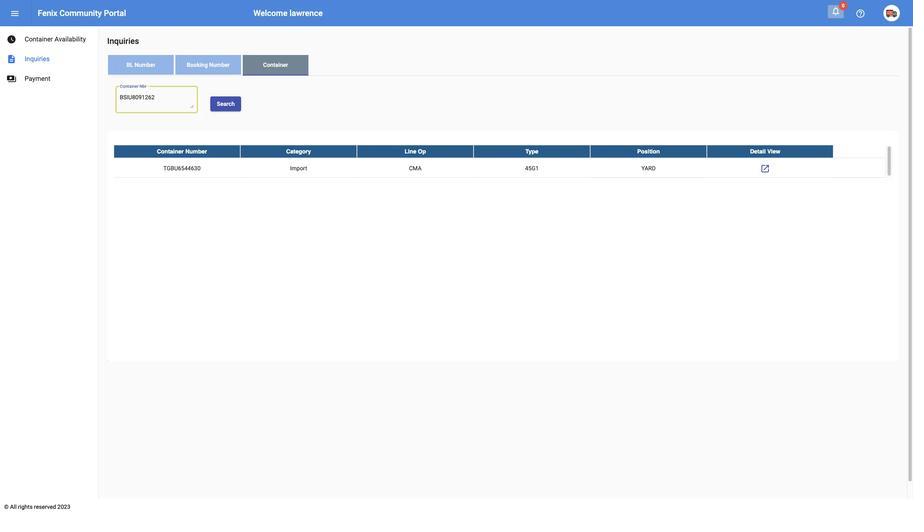 Task type: describe. For each thing, give the bounding box(es) containing it.
welcome lawrence
[[253, 8, 323, 18]]

rights
[[18, 504, 33, 511]]

import
[[290, 165, 307, 172]]

help_outline
[[856, 9, 866, 19]]

description
[[7, 54, 16, 64]]

watch_later
[[7, 35, 16, 44]]

open_in_new
[[760, 164, 770, 174]]

line op
[[405, 148, 426, 155]]

45g1
[[525, 165, 539, 172]]

reserved
[[34, 504, 56, 511]]

category
[[286, 148, 311, 155]]

open_in_new grid
[[114, 145, 892, 179]]

no color image for payment
[[7, 74, 16, 84]]

bl number
[[127, 62, 155, 68]]

booking number
[[187, 62, 230, 68]]

no color image for help_outline popup button
[[856, 9, 866, 19]]

container for container
[[263, 62, 288, 68]]

detail
[[750, 148, 766, 155]]

no color image containing description
[[7, 54, 16, 64]]

number for container number
[[185, 148, 207, 155]]

0 horizontal spatial inquiries
[[25, 55, 50, 63]]

community
[[59, 8, 102, 18]]

container number
[[157, 148, 207, 155]]

payments
[[7, 74, 16, 84]]

view
[[767, 148, 781, 155]]

number for bl number
[[135, 62, 155, 68]]

lawrence
[[290, 8, 323, 18]]

©
[[4, 504, 9, 511]]

line op column header
[[357, 145, 474, 158]]

notifications_none button
[[828, 5, 844, 18]]

© all rights reserved 2023
[[4, 504, 70, 511]]

2023
[[57, 504, 70, 511]]

position column header
[[590, 145, 707, 158]]

availability
[[55, 35, 86, 43]]

yard
[[642, 165, 656, 172]]

number for booking number
[[209, 62, 230, 68]]



Task type: locate. For each thing, give the bounding box(es) containing it.
no color image containing help_outline
[[856, 9, 866, 19]]

no color image containing notifications_none
[[831, 6, 841, 16]]

0 vertical spatial inquiries
[[107, 36, 139, 46]]

no color image inside the menu button
[[10, 9, 20, 19]]

container
[[25, 35, 53, 43], [263, 62, 288, 68], [157, 148, 184, 155]]

number
[[135, 62, 155, 68], [209, 62, 230, 68], [185, 148, 207, 155]]

number up tgbu6544630
[[185, 148, 207, 155]]

no color image for notifications_none popup button
[[831, 6, 841, 16]]

bl number tab panel
[[107, 76, 899, 361]]

fenix community portal
[[38, 8, 126, 18]]

1 horizontal spatial number
[[185, 148, 207, 155]]

1 vertical spatial container
[[263, 62, 288, 68]]

payment
[[25, 75, 50, 83]]

notifications_none
[[831, 6, 841, 16]]

no color image left help_outline popup button
[[831, 6, 841, 16]]

no color image down description
[[7, 74, 16, 84]]

row
[[114, 145, 886, 158]]

help_outline button
[[852, 5, 869, 21]]

menu
[[10, 9, 20, 19]]

category column header
[[240, 145, 357, 158]]

position
[[637, 148, 660, 155]]

booking
[[187, 62, 208, 68]]

all
[[10, 504, 17, 511]]

detail view column header
[[707, 145, 834, 158]]

2 horizontal spatial container
[[263, 62, 288, 68]]

container inside column header
[[157, 148, 184, 155]]

no color image inside open_in_new button
[[760, 164, 770, 174]]

0 vertical spatial container
[[25, 35, 53, 43]]

inquiries up payment
[[25, 55, 50, 63]]

no color image containing menu
[[10, 9, 20, 19]]

1 vertical spatial inquiries
[[25, 55, 50, 63]]

no color image
[[831, 6, 841, 16], [856, 9, 866, 19], [7, 54, 16, 64], [760, 164, 770, 174]]

no color image
[[10, 9, 20, 19], [7, 35, 16, 44], [7, 74, 16, 84]]

no color image up watch_later
[[10, 9, 20, 19]]

inquiries
[[107, 36, 139, 46], [25, 55, 50, 63]]

no color image inside help_outline popup button
[[856, 9, 866, 19]]

no color image containing payments
[[7, 74, 16, 84]]

2 horizontal spatial number
[[209, 62, 230, 68]]

search button
[[210, 96, 241, 111]]

navigation
[[0, 26, 99, 89]]

cma
[[409, 165, 422, 172]]

navigation containing watch_later
[[0, 26, 99, 89]]

no color image for container availability
[[7, 35, 16, 44]]

fenix
[[38, 8, 57, 18]]

welcome
[[253, 8, 288, 18]]

2 vertical spatial no color image
[[7, 74, 16, 84]]

row containing container number
[[114, 145, 886, 158]]

container for container availability
[[25, 35, 53, 43]]

1 horizontal spatial inquiries
[[107, 36, 139, 46]]

number inside column header
[[185, 148, 207, 155]]

search
[[217, 101, 235, 107]]

number right booking
[[209, 62, 230, 68]]

no color image down watch_later
[[7, 54, 16, 64]]

container number column header
[[114, 145, 240, 158]]

detail view
[[750, 148, 781, 155]]

tgbu6544630
[[163, 165, 201, 172]]

bl
[[127, 62, 133, 68]]

number right bl
[[135, 62, 155, 68]]

no color image inside notifications_none popup button
[[831, 6, 841, 16]]

0 horizontal spatial number
[[135, 62, 155, 68]]

no color image down detail view
[[760, 164, 770, 174]]

1 horizontal spatial container
[[157, 148, 184, 155]]

type
[[526, 148, 539, 155]]

no color image for open_in_new button
[[760, 164, 770, 174]]

no color image right notifications_none popup button
[[856, 9, 866, 19]]

None text field
[[120, 94, 194, 108]]

container for container number
[[157, 148, 184, 155]]

0 horizontal spatial container
[[25, 35, 53, 43]]

no color image containing watch_later
[[7, 35, 16, 44]]

1 vertical spatial no color image
[[7, 35, 16, 44]]

0 vertical spatial no color image
[[10, 9, 20, 19]]

inquiries up bl
[[107, 36, 139, 46]]

open_in_new row
[[114, 158, 886, 179]]

no color image containing open_in_new
[[760, 164, 770, 174]]

2 vertical spatial container
[[157, 148, 184, 155]]

no color image up description
[[7, 35, 16, 44]]

line
[[405, 148, 416, 155]]

portal
[[104, 8, 126, 18]]

type column header
[[474, 145, 590, 158]]

container availability
[[25, 35, 86, 43]]

open_in_new button
[[757, 160, 774, 177]]

menu button
[[7, 5, 23, 21]]

op
[[418, 148, 426, 155]]

booking number tab panel
[[107, 76, 899, 361]]



Task type: vqa. For each thing, say whether or not it's contained in the screenshot.
leftmost NUMBER
yes



